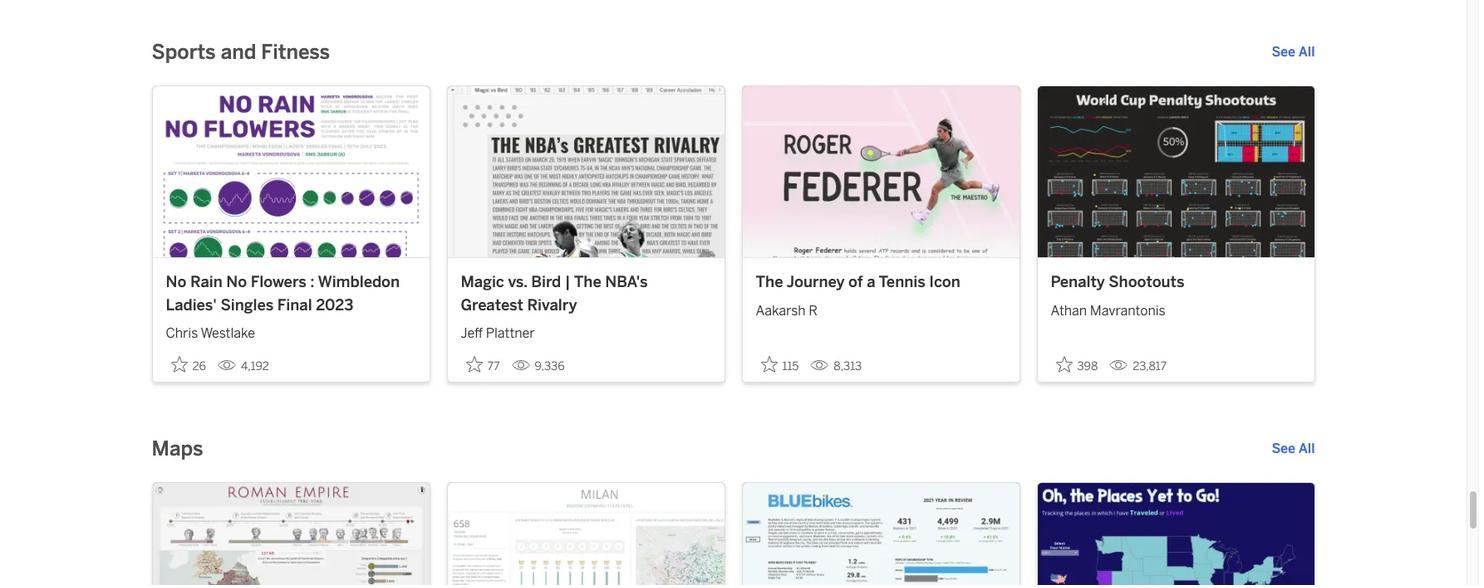 Task type: locate. For each thing, give the bounding box(es) containing it.
see all for maps
[[1272, 442, 1315, 457]]

1 see all link from the top
[[1272, 42, 1315, 62]]

1 see all from the top
[[1272, 44, 1315, 60]]

all for sports and fitness
[[1299, 44, 1315, 60]]

0 vertical spatial see all link
[[1272, 42, 1315, 62]]

0 horizontal spatial the
[[574, 274, 602, 292]]

0 vertical spatial all
[[1299, 44, 1315, 60]]

see all maps element
[[1272, 440, 1315, 460]]

penalty shootouts link
[[1051, 272, 1301, 295]]

jeff
[[461, 326, 483, 342]]

2023
[[316, 296, 354, 315]]

2 all from the top
[[1299, 442, 1315, 457]]

see all sports and fitness element
[[1272, 42, 1315, 62]]

see
[[1272, 44, 1296, 60], [1272, 442, 1296, 457]]

1 all from the top
[[1299, 44, 1315, 60]]

aakarsh r
[[756, 303, 818, 319]]

1 vertical spatial see all
[[1272, 442, 1315, 457]]

icon
[[929, 274, 961, 292]]

0 vertical spatial see all
[[1272, 44, 1315, 60]]

Add Favorite button
[[166, 352, 211, 379]]

0 vertical spatial see
[[1272, 44, 1296, 60]]

9,336 views element
[[505, 353, 572, 381]]

tennis
[[879, 274, 926, 292]]

the inside the journey of a tennis icon link
[[756, 274, 783, 292]]

1 the from the left
[[574, 274, 602, 292]]

vs.
[[508, 274, 527, 292]]

athan mavrantonis link
[[1051, 295, 1301, 321]]

1 vertical spatial all
[[1299, 442, 1315, 457]]

flowers
[[251, 274, 306, 292]]

aakarsh
[[756, 303, 806, 319]]

2 see all link from the top
[[1272, 440, 1315, 460]]

add favorite button containing 115
[[756, 352, 804, 379]]

all inside "element"
[[1299, 44, 1315, 60]]

2 see all from the top
[[1272, 442, 1315, 457]]

add favorite button for penalty
[[1051, 352, 1103, 379]]

398
[[1078, 360, 1098, 374]]

26
[[192, 360, 206, 374]]

add favorite button down aakarsh
[[756, 352, 804, 379]]

2 add favorite button from the left
[[1051, 352, 1103, 379]]

the right |
[[574, 274, 602, 292]]

journey
[[787, 274, 845, 292]]

rivalry
[[527, 296, 577, 315]]

see all
[[1272, 44, 1315, 60], [1272, 442, 1315, 457]]

|
[[565, 274, 571, 292]]

see for maps
[[1272, 442, 1296, 457]]

the up aakarsh
[[756, 274, 783, 292]]

penalty shootouts
[[1051, 274, 1185, 292]]

add favorite button down athan
[[1051, 352, 1103, 379]]

1 add favorite button from the left
[[756, 352, 804, 379]]

the
[[574, 274, 602, 292], [756, 274, 783, 292]]

8,313
[[834, 360, 862, 374]]

1 no from the left
[[166, 274, 186, 292]]

1 vertical spatial see
[[1272, 442, 1296, 457]]

1 see from the top
[[1272, 44, 1296, 60]]

1 vertical spatial see all link
[[1272, 440, 1315, 460]]

see all link
[[1272, 42, 1315, 62], [1272, 440, 1315, 460]]

wimbledon
[[318, 274, 400, 292]]

2 see from the top
[[1272, 442, 1296, 457]]

4,192 views element
[[211, 353, 276, 381]]

no
[[166, 274, 186, 292], [226, 274, 247, 292]]

maps heading
[[152, 437, 203, 463]]

0 horizontal spatial no
[[166, 274, 186, 292]]

sports and fitness
[[152, 40, 330, 64]]

add favorite button containing 398
[[1051, 352, 1103, 379]]

1 horizontal spatial no
[[226, 274, 247, 292]]

workbook thumbnail image
[[153, 86, 429, 258], [448, 86, 724, 258], [743, 86, 1019, 258], [1038, 86, 1314, 258], [153, 484, 429, 586], [448, 484, 724, 586], [743, 484, 1019, 586], [1038, 484, 1314, 586]]

the inside magic vs. bird | the nba's greatest rivalry
[[574, 274, 602, 292]]

no up singles
[[226, 274, 247, 292]]

see for sports and fitness
[[1272, 44, 1296, 60]]

all
[[1299, 44, 1315, 60], [1299, 442, 1315, 457]]

1 horizontal spatial add favorite button
[[1051, 352, 1103, 379]]

r
[[809, 303, 818, 319]]

Add Favorite button
[[756, 352, 804, 379], [1051, 352, 1103, 379]]

no up ladies'
[[166, 274, 186, 292]]

1 horizontal spatial the
[[756, 274, 783, 292]]

2 the from the left
[[756, 274, 783, 292]]

a
[[867, 274, 876, 292]]

final
[[277, 296, 312, 315]]

0 horizontal spatial add favorite button
[[756, 352, 804, 379]]

plattner
[[486, 326, 535, 342]]

see inside "element"
[[1272, 44, 1296, 60]]



Task type: vqa. For each thing, say whether or not it's contained in the screenshot.
Add Favorite button corresponding to Penalty Shootouts
yes



Task type: describe. For each thing, give the bounding box(es) containing it.
penalty
[[1051, 274, 1105, 292]]

8,313 views element
[[804, 353, 869, 381]]

jeff plattner
[[461, 326, 535, 342]]

and
[[221, 40, 256, 64]]

greatest
[[461, 296, 524, 315]]

77
[[487, 360, 500, 374]]

23,817
[[1133, 360, 1167, 374]]

magic vs. bird | the nba's greatest rivalry
[[461, 274, 648, 315]]

Add Favorite button
[[461, 352, 505, 379]]

sports and fitness heading
[[152, 39, 330, 65]]

the journey of a tennis icon link
[[756, 272, 1006, 295]]

see all link for maps
[[1272, 440, 1315, 460]]

athan
[[1051, 303, 1087, 319]]

rain
[[190, 274, 223, 292]]

bird
[[531, 274, 561, 292]]

of
[[849, 274, 863, 292]]

all for maps
[[1299, 442, 1315, 457]]

sports
[[152, 40, 216, 64]]

no rain no flowers : wimbledon ladies' singles final 2023 link
[[166, 272, 416, 318]]

nba's
[[605, 274, 648, 292]]

add favorite button for the
[[756, 352, 804, 379]]

no rain no flowers : wimbledon ladies' singles final 2023
[[166, 274, 400, 315]]

chris westlake
[[166, 326, 255, 342]]

maps
[[152, 437, 203, 462]]

jeff plattner link
[[461, 318, 711, 344]]

fitness
[[261, 40, 330, 64]]

aakarsh r link
[[756, 295, 1006, 321]]

athan mavrantonis
[[1051, 303, 1166, 319]]

see all link for sports and fitness
[[1272, 42, 1315, 62]]

westlake
[[201, 326, 255, 342]]

115
[[783, 360, 799, 374]]

4,192
[[241, 360, 269, 374]]

9,336
[[535, 360, 565, 374]]

chris westlake link
[[166, 318, 416, 344]]

:
[[310, 274, 315, 292]]

23,817 views element
[[1103, 353, 1174, 381]]

2 no from the left
[[226, 274, 247, 292]]

chris
[[166, 326, 198, 342]]

see all for sports and fitness
[[1272, 44, 1315, 60]]

singles
[[221, 296, 274, 315]]

ladies'
[[166, 296, 217, 315]]

magic
[[461, 274, 504, 292]]

magic vs. bird | the nba's greatest rivalry link
[[461, 272, 711, 318]]

mavrantonis
[[1090, 303, 1166, 319]]

shootouts
[[1109, 274, 1185, 292]]

the journey of a tennis icon
[[756, 274, 961, 292]]



